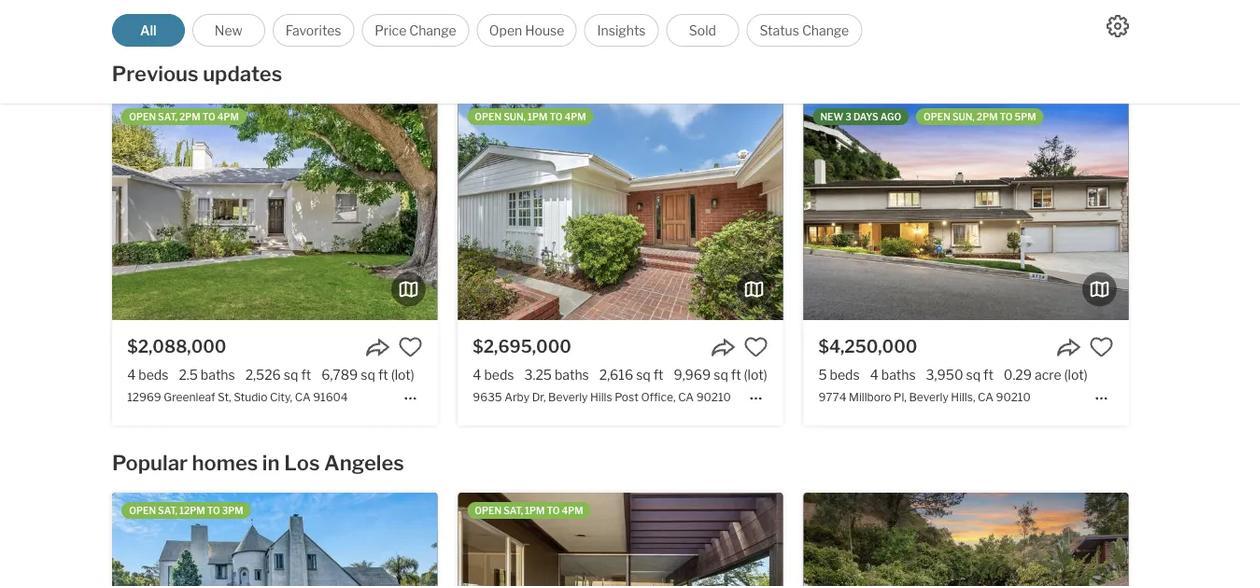 Task type: describe. For each thing, give the bounding box(es) containing it.
4 up millboro
[[870, 367, 879, 383]]

open sat, 2pm to 4pm
[[129, 111, 239, 123]]

ca right hills,
[[978, 391, 994, 405]]

3.25
[[525, 367, 552, 383]]

open sat, 1pm to 4pm
[[475, 506, 584, 517]]

days
[[854, 111, 879, 123]]

open for open sat, 1pm to 4pm
[[475, 506, 502, 517]]

in
[[262, 451, 280, 476]]

2 90210 from the left
[[996, 391, 1031, 405]]

22100
[[127, 42, 161, 55]]

beds right the —
[[143, 18, 172, 34]]

ft for 2,616 sq ft
[[654, 367, 664, 383]]

9774
[[819, 391, 847, 405]]

1 vertical spatial los
[[284, 451, 320, 476]]

beds for 4 baths
[[830, 367, 860, 383]]

91604
[[313, 391, 348, 405]]

ago
[[881, 111, 902, 123]]

1,505
[[580, 18, 615, 34]]

1,505 sq ft
[[580, 18, 645, 34]]

open for open sun, 2pm to 5pm
[[924, 111, 951, 123]]

treeview
[[851, 42, 898, 55]]

sold
[[689, 22, 716, 38]]

ca down insights
[[611, 42, 627, 55]]

3pm
[[222, 506, 244, 517]]

sq for 6,789
[[361, 367, 375, 383]]

favorite button checkbox
[[1090, 335, 1114, 360]]

house
[[525, 22, 565, 38]]

4pm for open sun, 1pm to 4pm
[[565, 111, 586, 123]]

1 photo of 3940 san rafael ave, los angeles, ca 90065 image from the left
[[458, 493, 784, 587]]

popular homes in los angeles
[[112, 451, 404, 476]]

sq for 2,526
[[284, 367, 298, 383]]

4pm for open sat, 1pm to 4pm
[[562, 506, 584, 517]]

beds for 2 baths
[[484, 18, 514, 34]]

baths right the 2 at left top
[[535, 18, 570, 34]]

sq for 1,505
[[618, 18, 632, 34]]

$2,088,000
[[127, 336, 227, 357]]

2.5 baths
[[179, 367, 235, 383]]

open for open sat, 12pm to 3pm
[[129, 506, 156, 517]]

sat, for 1pm
[[504, 506, 523, 517]]

to for open sat, 1pm to 4pm
[[547, 506, 560, 517]]

acre
[[1035, 367, 1062, 383]]

status change
[[760, 22, 849, 38]]

Open House radio
[[477, 14, 577, 47]]

9,969 sq ft (lot)
[[674, 367, 768, 383]]

2 photo of 9635 arby dr, beverly hills post office, ca 90210 image from the left
[[783, 99, 1109, 320]]

2 baths
[[525, 18, 570, 34]]

insights
[[598, 22, 646, 38]]

22100 burbank blvd unit 350f, los angeles, ca 91367
[[127, 42, 414, 55]]

brea,
[[582, 42, 609, 55]]

6,000
[[655, 18, 694, 34]]

12969 greenleaf st, studio city, ca 91604
[[127, 391, 348, 405]]

open sun, 1pm to 4pm
[[475, 111, 586, 123]]

12pm
[[179, 506, 205, 517]]

blvd
[[211, 42, 234, 55]]

350f,
[[260, 42, 290, 55]]

angeles
[[324, 451, 404, 476]]

4 for 2,526 sq ft
[[127, 367, 136, 383]]

1
[[183, 18, 189, 34]]

2 photo of 9774 millboro pl, beverly hills, ca 90210 image from the left
[[1129, 99, 1242, 320]]

4 beds for 6,789 sq ft (lot)
[[127, 367, 169, 383]]

2,616
[[600, 367, 634, 383]]

studio
[[234, 391, 268, 405]]

sq for 358
[[258, 18, 273, 34]]

beds for 2.5 baths
[[139, 367, 169, 383]]

unit
[[236, 42, 257, 55]]

92821
[[630, 42, 663, 55]]

sat, for 12pm
[[158, 506, 177, 517]]

beverly for $4,250,000
[[909, 391, 949, 405]]

Sold radio
[[666, 14, 739, 47]]

previous updates
[[112, 61, 282, 86]]

sq for 9,969
[[714, 367, 729, 383]]

All radio
[[112, 14, 185, 47]]

3,950
[[926, 367, 964, 383]]

2860
[[819, 42, 848, 55]]

favorite button image for $2,695,000
[[744, 335, 769, 360]]

Status Change radio
[[747, 14, 863, 47]]

ca left 91367 at the left of the page
[[361, 42, 377, 55]]

open for open sat, 2pm to 4pm
[[129, 111, 156, 123]]

3,950 sq ft
[[926, 367, 994, 383]]

$2,695,000
[[473, 336, 572, 357]]

all
[[140, 22, 157, 38]]

ft for 6,789 sq ft (lot)
[[378, 367, 388, 383]]

to for open sat, 12pm to 3pm
[[207, 506, 220, 517]]

new
[[215, 22, 243, 38]]

option group containing all
[[112, 14, 863, 47]]

baths for $2,088,000
[[201, 367, 235, 383]]

new
[[821, 111, 844, 123]]

favorites
[[286, 22, 341, 38]]

590
[[473, 42, 495, 55]]

baths for $4,250,000
[[882, 367, 916, 383]]

4 for 2,616 sq ft
[[473, 367, 482, 383]]

ca down 9,969
[[678, 391, 694, 405]]

previous
[[112, 61, 199, 86]]

0 vertical spatial los
[[292, 42, 311, 55]]

5
[[819, 367, 827, 383]]

sq for 6,000
[[697, 18, 711, 34]]

91367
[[380, 42, 414, 55]]

6,789 sq ft (lot)
[[322, 367, 415, 383]]

3
[[846, 111, 852, 123]]

6,000 sq ft (lot)
[[655, 18, 750, 34]]

2 photo of 3940 san rafael ave, los angeles, ca 90065 image from the left
[[783, 493, 1109, 587]]

sun, for 1pm
[[504, 111, 526, 123]]

4 beds for 9,969 sq ft (lot)
[[473, 367, 514, 383]]

fullerton,
[[916, 42, 965, 55]]

3.25 baths
[[525, 367, 589, 383]]

2860 treeview pl, fullerton, ca 92835
[[819, 42, 1021, 55]]

$4,250,000
[[819, 336, 918, 357]]

358 sq ft
[[230, 18, 285, 34]]

12969
[[127, 391, 161, 405]]

New radio
[[192, 14, 265, 47]]

popular
[[112, 451, 188, 476]]

ca right city,
[[295, 391, 311, 405]]

4 beds up 2860
[[819, 18, 860, 34]]

next button image
[[750, 201, 769, 220]]

2 photo of 12969 greenleaf st, studio city, ca 91604 image from the left
[[437, 99, 763, 320]]

9635
[[473, 391, 502, 405]]

1pm for sun,
[[528, 111, 548, 123]]

previous button image
[[473, 201, 492, 220]]

dr,
[[532, 391, 546, 405]]

4pm for open sat, 2pm to 4pm
[[217, 111, 239, 123]]

open house
[[489, 22, 565, 38]]

favorite button image for $4,250,000
[[1090, 335, 1114, 360]]

9774 millboro pl, beverly hills, ca 90210
[[819, 391, 1031, 405]]



Task type: locate. For each thing, give the bounding box(es) containing it.
los down favorites
[[292, 42, 311, 55]]

1 horizontal spatial 2pm
[[977, 111, 998, 123]]

photo of 3940 san rafael ave, los angeles, ca 90065 image
[[458, 493, 784, 587], [783, 493, 1109, 587]]

1 photo of 9774 millboro pl, beverly hills, ca 90210 image from the left
[[804, 99, 1129, 320]]

2 photo of 3093 lake hollywood dr, hollywood, ca 90068 image from the left
[[437, 493, 763, 587]]

sat,
[[158, 111, 177, 123], [158, 506, 177, 517], [504, 506, 523, 517]]

2pm left 5pm
[[977, 111, 998, 123]]

9,969
[[674, 367, 711, 383]]

2 favorite button checkbox from the left
[[744, 335, 769, 360]]

9635 arby dr, beverly hills post office, ca 90210
[[473, 391, 731, 405]]

2,526
[[245, 367, 281, 383]]

4
[[473, 18, 482, 34], [819, 18, 827, 34], [127, 367, 136, 383], [473, 367, 482, 383], [870, 367, 879, 383]]

photo of 9635 arby dr, beverly hills post office, ca 90210 image
[[458, 99, 784, 320], [783, 99, 1109, 320]]

arby
[[505, 391, 530, 405]]

ft for 1,505 sq ft
[[635, 18, 645, 34]]

1 sun, from the left
[[504, 111, 526, 123]]

photo of 3093 lake hollywood dr, hollywood, ca 90068 image
[[112, 493, 438, 587], [437, 493, 763, 587]]

(lot) for 6,789 sq ft (lot)
[[391, 367, 415, 383]]

beverly for $2,695,000
[[549, 391, 588, 405]]

updates
[[203, 61, 282, 86]]

4 beds up 590
[[473, 18, 514, 34]]

ft for 3,950 sq ft
[[984, 367, 994, 383]]

1 vertical spatial 1pm
[[525, 506, 545, 517]]

sun,
[[504, 111, 526, 123], [953, 111, 975, 123]]

5pm
[[1015, 111, 1037, 123]]

2pm for sat,
[[179, 111, 201, 123]]

4 beds
[[473, 18, 514, 34], [819, 18, 860, 34], [127, 367, 169, 383], [473, 367, 514, 383]]

2.5
[[179, 367, 198, 383]]

sq up city,
[[284, 367, 298, 383]]

baths right 3.25
[[555, 367, 589, 383]]

open sun, 2pm to 5pm
[[924, 111, 1037, 123]]

ft up 92821
[[635, 18, 645, 34]]

2
[[525, 18, 532, 34]]

sq for 3,950
[[967, 367, 981, 383]]

st, for studio
[[218, 391, 231, 405]]

4pm
[[217, 111, 239, 123], [565, 111, 586, 123], [562, 506, 584, 517]]

to for open sun, 2pm to 5pm
[[1000, 111, 1013, 123]]

beds up "12969"
[[139, 367, 169, 383]]

0.29 acre (lot)
[[1004, 367, 1088, 383]]

1 horizontal spatial favorite button checkbox
[[744, 335, 769, 360]]

open
[[129, 111, 156, 123], [475, 111, 502, 123], [924, 111, 951, 123], [129, 506, 156, 517], [475, 506, 502, 517]]

pl, for millboro
[[894, 391, 907, 405]]

favorite button image
[[744, 335, 769, 360], [1090, 335, 1114, 360]]

ft up office,
[[654, 367, 664, 383]]

(lot) down favorite button image
[[391, 367, 415, 383]]

new 3 days ago
[[821, 111, 902, 123]]

pl,
[[901, 42, 913, 55], [894, 391, 907, 405]]

status
[[760, 22, 800, 38]]

2 favorite button image from the left
[[1090, 335, 1114, 360]]

ft left the 6,789 at the bottom left of the page
[[301, 367, 311, 383]]

los right in
[[284, 451, 320, 476]]

sq right 9,969
[[714, 367, 729, 383]]

2 2pm from the left
[[977, 111, 998, 123]]

sun, for 2pm
[[953, 111, 975, 123]]

5 beds
[[819, 367, 860, 383]]

sq right '358'
[[258, 18, 273, 34]]

0 vertical spatial 1pm
[[528, 111, 548, 123]]

90210 down the 0.29
[[996, 391, 1031, 405]]

change inside radio
[[802, 22, 849, 38]]

beverly down 3,950 on the right bottom of the page
[[909, 391, 949, 405]]

4 up "12969"
[[127, 367, 136, 383]]

358
[[230, 18, 255, 34]]

1 horizontal spatial favorite button image
[[1090, 335, 1114, 360]]

burbank
[[164, 42, 208, 55]]

ft for 9,969 sq ft (lot)
[[731, 367, 741, 383]]

0 horizontal spatial favorite button checkbox
[[399, 335, 423, 360]]

1 beverly from the left
[[549, 391, 588, 405]]

1pm for sat,
[[525, 506, 545, 517]]

sq right 6,000
[[697, 18, 711, 34]]

2 sun, from the left
[[953, 111, 975, 123]]

sq up hills,
[[967, 367, 981, 383]]

to
[[203, 111, 216, 123], [550, 111, 563, 123], [1000, 111, 1013, 123], [207, 506, 220, 517], [547, 506, 560, 517]]

pl, for treeview
[[901, 42, 913, 55]]

change inside radio
[[409, 22, 457, 38]]

1 horizontal spatial st,
[[566, 42, 579, 55]]

—
[[127, 18, 139, 34]]

change for price change
[[409, 22, 457, 38]]

sun, down candlewood
[[504, 111, 526, 123]]

0 horizontal spatial favorite button image
[[744, 335, 769, 360]]

sq right 1,505 on the top left
[[618, 18, 632, 34]]

2pm
[[179, 111, 201, 123], [977, 111, 998, 123]]

Favorites radio
[[273, 14, 354, 47]]

1 horizontal spatial sun,
[[953, 111, 975, 123]]

beds up 2860
[[830, 18, 860, 34]]

1 photo of 3093 lake hollywood dr, hollywood, ca 90068 image from the left
[[112, 493, 438, 587]]

favorite button image
[[399, 335, 423, 360]]

beverly down 3.25 baths
[[549, 391, 588, 405]]

baths for $2,695,000
[[555, 367, 589, 383]]

Insights radio
[[585, 14, 659, 47]]

1 favorite button checkbox from the left
[[399, 335, 423, 360]]

candlewood
[[498, 42, 563, 55]]

4 up 9635
[[473, 367, 482, 383]]

4 up 590
[[473, 18, 482, 34]]

1 change from the left
[[409, 22, 457, 38]]

2pm down previous updates
[[179, 111, 201, 123]]

favorite button checkbox for $2,695,000
[[744, 335, 769, 360]]

change up 2860
[[802, 22, 849, 38]]

change for status change
[[802, 22, 849, 38]]

2,526 sq ft
[[245, 367, 311, 383]]

to for open sun, 1pm to 4pm
[[550, 111, 563, 123]]

millboro
[[849, 391, 892, 405]]

bath
[[192, 18, 219, 34]]

change up 91367 at the left of the page
[[409, 22, 457, 38]]

1 photo of 2605 laurel pass, los angeles, ca 90046 image from the left
[[804, 493, 1129, 587]]

st,
[[566, 42, 579, 55], [218, 391, 231, 405]]

4 beds up 9635
[[473, 367, 514, 383]]

(lot) right the sold
[[727, 18, 750, 34]]

0 horizontal spatial st,
[[218, 391, 231, 405]]

beds up 9635
[[484, 367, 514, 383]]

4 beds up "12969"
[[127, 367, 169, 383]]

1 vertical spatial pl,
[[894, 391, 907, 405]]

open
[[489, 22, 522, 38]]

(lot)
[[727, 18, 750, 34], [391, 367, 415, 383], [744, 367, 768, 383], [1065, 367, 1088, 383]]

baths right 2.5 at left
[[201, 367, 235, 383]]

angeles,
[[314, 42, 359, 55]]

0 vertical spatial st,
[[566, 42, 579, 55]]

sq
[[258, 18, 273, 34], [618, 18, 632, 34], [697, 18, 711, 34], [284, 367, 298, 383], [361, 367, 375, 383], [636, 367, 651, 383], [714, 367, 729, 383], [967, 367, 981, 383]]

0 horizontal spatial 90210
[[697, 391, 731, 405]]

ft for 358 sq ft
[[275, 18, 285, 34]]

(lot) for 6,000 sq ft (lot)
[[727, 18, 750, 34]]

st, left studio on the left
[[218, 391, 231, 405]]

open for open sun, 1pm to 4pm
[[475, 111, 502, 123]]

st, for brea,
[[566, 42, 579, 55]]

2 photo of 2605 laurel pass, los angeles, ca 90046 image from the left
[[1129, 493, 1242, 587]]

4 for 1,505 sq ft
[[473, 18, 482, 34]]

open sat, 12pm to 3pm
[[129, 506, 244, 517]]

90210 down 9,969 sq ft (lot)
[[697, 391, 731, 405]]

change
[[409, 22, 457, 38], [802, 22, 849, 38]]

1 horizontal spatial 90210
[[996, 391, 1031, 405]]

590 candlewood st, brea, ca 92821
[[473, 42, 663, 55]]

ft left the 0.29
[[984, 367, 994, 383]]

beds for 3.25 baths
[[484, 367, 514, 383]]

sq right 2,616
[[636, 367, 651, 383]]

ft right the 6,789 at the bottom left of the page
[[378, 367, 388, 383]]

1 90210 from the left
[[697, 391, 731, 405]]

1pm
[[528, 111, 548, 123], [525, 506, 545, 517]]

ca left 92835
[[967, 42, 983, 55]]

0 horizontal spatial change
[[409, 22, 457, 38]]

homes
[[192, 451, 258, 476]]

6,789
[[322, 367, 358, 383]]

90210
[[697, 391, 731, 405], [996, 391, 1031, 405]]

ca
[[361, 42, 377, 55], [611, 42, 627, 55], [967, 42, 983, 55], [295, 391, 311, 405], [678, 391, 694, 405], [978, 391, 994, 405]]

sun, left 5pm
[[953, 111, 975, 123]]

los
[[292, 42, 311, 55], [284, 451, 320, 476]]

0 horizontal spatial 2pm
[[179, 111, 201, 123]]

1 2pm from the left
[[179, 111, 201, 123]]

— beds
[[127, 18, 172, 34]]

favorite button checkbox
[[399, 335, 423, 360], [744, 335, 769, 360]]

(lot) for 9,969 sq ft (lot)
[[744, 367, 768, 383]]

92835
[[985, 42, 1021, 55]]

1 vertical spatial st,
[[218, 391, 231, 405]]

hills
[[590, 391, 613, 405]]

option group
[[112, 14, 863, 47]]

ft right 6,000
[[714, 18, 724, 34]]

beds up 590
[[484, 18, 514, 34]]

favorite button checkbox for $2,088,000
[[399, 335, 423, 360]]

2 change from the left
[[802, 22, 849, 38]]

sq right the 6,789 at the bottom left of the page
[[361, 367, 375, 383]]

0 horizontal spatial sun,
[[504, 111, 526, 123]]

4 baths
[[870, 367, 916, 383]]

post
[[615, 391, 639, 405]]

office,
[[641, 391, 676, 405]]

1 horizontal spatial beverly
[[909, 391, 949, 405]]

photo of 2605 laurel pass, los angeles, ca 90046 image
[[804, 493, 1129, 587], [1129, 493, 1242, 587]]

4 beds for 6,000 sq ft (lot)
[[473, 18, 514, 34]]

photo of 12969 greenleaf st, studio city, ca 91604 image
[[112, 99, 438, 320], [437, 99, 763, 320]]

photo of 9774 millboro pl, beverly hills, ca 90210 image
[[804, 99, 1129, 320], [1129, 99, 1242, 320]]

ft right 9,969
[[731, 367, 741, 383]]

0 horizontal spatial beverly
[[549, 391, 588, 405]]

1 favorite button image from the left
[[744, 335, 769, 360]]

ft up 350f,
[[275, 18, 285, 34]]

sat, for 2pm
[[158, 111, 177, 123]]

(lot) right 9,969
[[744, 367, 768, 383]]

Price Change radio
[[362, 14, 469, 47]]

sq for 2,616
[[636, 367, 651, 383]]

(lot) right acre on the bottom right of the page
[[1065, 367, 1088, 383]]

4 up 2860
[[819, 18, 827, 34]]

hills,
[[951, 391, 976, 405]]

ft for 2,526 sq ft
[[301, 367, 311, 383]]

1 bath
[[183, 18, 219, 34]]

1 photo of 9635 arby dr, beverly hills post office, ca 90210 image from the left
[[458, 99, 784, 320]]

pl, right the treeview
[[901, 42, 913, 55]]

price
[[375, 22, 407, 38]]

ft for 6,000 sq ft (lot)
[[714, 18, 724, 34]]

baths
[[535, 18, 570, 34], [201, 367, 235, 383], [555, 367, 589, 383], [882, 367, 916, 383]]

city,
[[270, 391, 293, 405]]

ft
[[275, 18, 285, 34], [635, 18, 645, 34], [714, 18, 724, 34], [301, 367, 311, 383], [378, 367, 388, 383], [654, 367, 664, 383], [731, 367, 741, 383], [984, 367, 994, 383]]

1 photo of 12969 greenleaf st, studio city, ca 91604 image from the left
[[112, 99, 438, 320]]

greenleaf
[[164, 391, 215, 405]]

0.29
[[1004, 367, 1032, 383]]

baths up 9774 millboro pl, beverly hills, ca 90210
[[882, 367, 916, 383]]

st, left 'brea,'
[[566, 42, 579, 55]]

1 horizontal spatial change
[[802, 22, 849, 38]]

favorite button checkbox up 9,969 sq ft (lot)
[[744, 335, 769, 360]]

beds right 5
[[830, 367, 860, 383]]

0 vertical spatial pl,
[[901, 42, 913, 55]]

2 beverly from the left
[[909, 391, 949, 405]]

to for open sat, 2pm to 4pm
[[203, 111, 216, 123]]

2pm for sun,
[[977, 111, 998, 123]]

pl, down 4 baths
[[894, 391, 907, 405]]

2,616 sq ft
[[600, 367, 664, 383]]

favorite button checkbox up 6,789 sq ft (lot)
[[399, 335, 423, 360]]



Task type: vqa. For each thing, say whether or not it's contained in the screenshot.
the topmost than
no



